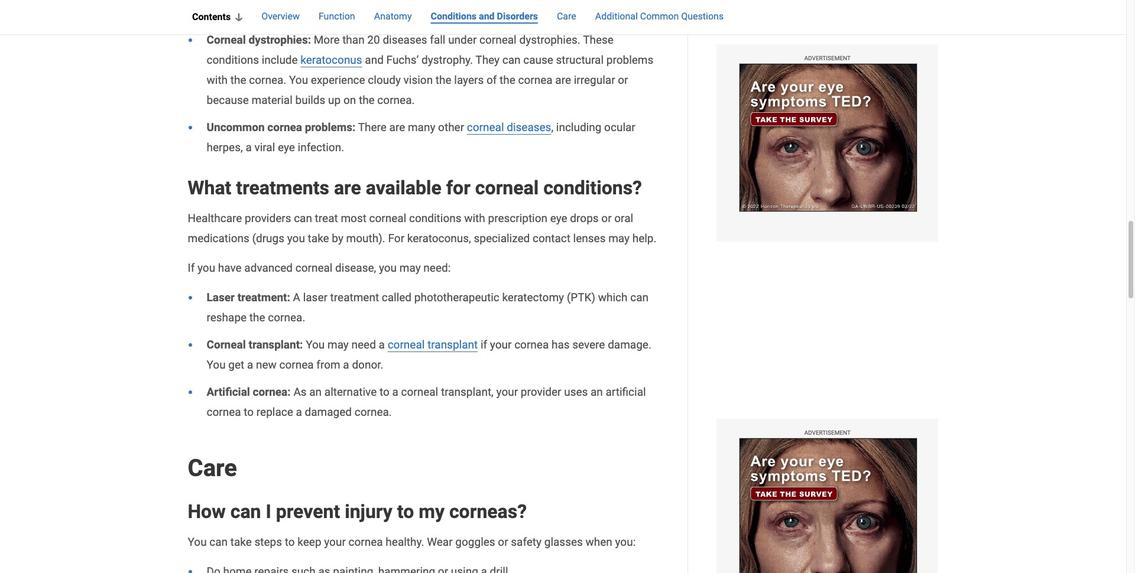 Task type: vqa. For each thing, say whether or not it's contained in the screenshot.
Injury
yes



Task type: locate. For each thing, give the bounding box(es) containing it.
artificial
[[207, 386, 250, 399]]

1 horizontal spatial you
[[287, 232, 305, 246]]

you:
[[615, 536, 636, 549]]

what
[[188, 177, 231, 199]]

can inside healthcare providers can treat most corneal conditions with prescription eye drops or oral medications (drugs you take by mouth). for keratoconus, specialized contact lenses may help.
[[294, 212, 312, 225]]

advanced
[[244, 262, 293, 275]]

overview link
[[261, 9, 300, 25]]

you down for
[[379, 262, 397, 275]]

diseases inside more than 20 diseases fall under corneal dystrophies. these conditions include
[[383, 33, 427, 47]]

these
[[583, 33, 614, 47]]

1 horizontal spatial take
[[308, 232, 329, 246]]

0 horizontal spatial diseases
[[383, 33, 427, 47]]

2 vertical spatial or
[[498, 536, 508, 549]]

available
[[366, 177, 441, 199]]

transplant
[[427, 338, 478, 352]]

problems
[[606, 53, 653, 67]]

1 vertical spatial take
[[230, 536, 252, 549]]

1 horizontal spatial an
[[591, 386, 603, 399]]

0 vertical spatial with
[[207, 74, 228, 87]]

2 vertical spatial may
[[328, 338, 349, 352]]

1 vertical spatial and
[[365, 53, 384, 67]]

1 vertical spatial diseases
[[507, 121, 551, 134]]

0 vertical spatial diseases
[[383, 33, 427, 47]]

a left viral
[[246, 141, 252, 155]]

0 horizontal spatial eye
[[278, 141, 295, 155]]

care link
[[557, 9, 576, 25]]

corneal up for
[[369, 212, 406, 225]]

0 horizontal spatial you
[[197, 262, 215, 275]]

1 vertical spatial with
[[464, 212, 485, 225]]

can right which on the bottom right of page
[[630, 291, 649, 305]]

drops
[[570, 212, 599, 225]]

when
[[586, 536, 612, 549]]

1 horizontal spatial and
[[479, 11, 495, 22]]

include
[[262, 53, 298, 67]]

0 vertical spatial eye
[[278, 141, 295, 155]]

your right if
[[490, 338, 512, 352]]

corneal
[[207, 33, 246, 47], [207, 338, 246, 352]]

more
[[314, 33, 340, 47]]

corneal up they
[[479, 33, 517, 47]]

are up most
[[334, 177, 361, 199]]

damaged
[[305, 406, 352, 419]]

0 horizontal spatial are
[[334, 177, 361, 199]]

0 vertical spatial may
[[608, 232, 630, 246]]

0 horizontal spatial an
[[309, 386, 322, 399]]

or left safety
[[498, 536, 508, 549]]

if
[[188, 262, 195, 275]]

you up the builds
[[289, 74, 308, 87]]

your
[[490, 338, 512, 352], [496, 386, 518, 399], [324, 536, 346, 549]]

cornea. down "a"
[[268, 311, 305, 325]]

called
[[382, 291, 412, 305]]

or down problems
[[618, 74, 628, 87]]

disease,
[[335, 262, 376, 275]]

1 horizontal spatial care
[[557, 11, 576, 22]]

your inside if your cornea has severe damage. you get a new cornea from a donor.
[[490, 338, 512, 352]]

0 vertical spatial corneal
[[207, 33, 246, 47]]

2 horizontal spatial may
[[608, 232, 630, 246]]

anatomy link
[[374, 9, 412, 25]]

or left oral
[[601, 212, 612, 225]]

alternative
[[324, 386, 377, 399]]

anatomy
[[374, 11, 412, 22]]

(ptk)
[[567, 291, 595, 305]]

and
[[479, 11, 495, 22], [365, 53, 384, 67]]

0 horizontal spatial take
[[230, 536, 252, 549]]

cornea. inside as an alternative to a corneal transplant, your provider uses an artificial cornea to replace a damaged cornea.
[[355, 406, 392, 419]]

are
[[555, 74, 571, 87], [389, 121, 405, 134], [334, 177, 361, 199]]

1 vertical spatial advertisement
[[804, 430, 851, 436]]

viral
[[254, 141, 275, 155]]

the right on
[[359, 94, 375, 107]]

0 vertical spatial advertisement region
[[739, 63, 917, 212]]

1 horizontal spatial with
[[464, 212, 485, 225]]

most
[[341, 212, 366, 225]]

transplant,
[[441, 386, 494, 399]]

specialized
[[474, 232, 530, 246]]

or inside the and fuchs' dystrophy. they can cause structural problems with the cornea. you experience cloudy vision the layers of the cornea are irregular or because material builds up on the cornea.
[[618, 74, 628, 87]]

cornea down the artificial
[[207, 406, 241, 419]]

corneas?
[[449, 501, 527, 523]]

cornea down cause
[[518, 74, 553, 87]]

cornea. inside a laser treatment called phototherapeutic keratectomy (ptk) which can reshape the cornea.
[[268, 311, 305, 325]]

are left many
[[389, 121, 405, 134]]

you right (drugs
[[287, 232, 305, 246]]

treatment
[[330, 291, 379, 305]]

disorders
[[497, 11, 538, 22]]

fall
[[430, 33, 445, 47]]

donor.
[[352, 358, 383, 372]]

a right alternative
[[392, 386, 398, 399]]

many
[[408, 121, 435, 134]]

a right the need
[[379, 338, 385, 352]]

contents
[[192, 11, 231, 22]]

your right keep
[[324, 536, 346, 549]]

provider
[[521, 386, 561, 399]]

you
[[289, 74, 308, 87], [306, 338, 325, 352], [207, 358, 226, 372], [188, 536, 207, 549]]

eye inside healthcare providers can treat most corneal conditions with prescription eye drops or oral medications (drugs you take by mouth). for keratoconus, specialized contact lenses may help.
[[550, 212, 567, 225]]

care up how
[[188, 455, 237, 483]]

1 vertical spatial your
[[496, 386, 518, 399]]

fuchs'
[[386, 53, 419, 67]]

0 horizontal spatial with
[[207, 74, 228, 87]]

with up specialized on the left of page
[[464, 212, 485, 225]]

corneal down if your cornea has severe damage. you get a new cornea from a donor.
[[401, 386, 438, 399]]

0 horizontal spatial or
[[498, 536, 508, 549]]

1 vertical spatial advertisement region
[[739, 438, 917, 573]]

may up from
[[328, 338, 349, 352]]

cornea. down cloudy at the top left of page
[[377, 94, 415, 107]]

up
[[328, 94, 341, 107]]

questions
[[681, 11, 724, 22]]

an right uses
[[591, 386, 603, 399]]

can left i
[[230, 501, 261, 523]]

an right the as
[[309, 386, 322, 399]]

corneal right other
[[467, 121, 504, 134]]

to down donor.
[[379, 386, 389, 399]]

you inside the and fuchs' dystrophy. they can cause structural problems with the cornea. you experience cloudy vision the layers of the cornea are irregular or because material builds up on the cornea.
[[289, 74, 308, 87]]

cornea
[[518, 74, 553, 87], [267, 121, 302, 134], [514, 338, 549, 352], [279, 358, 314, 372], [207, 406, 241, 419], [349, 536, 383, 549]]

are down structural
[[555, 74, 571, 87]]

1 vertical spatial corneal
[[207, 338, 246, 352]]

take left steps at the left of the page
[[230, 536, 252, 549]]

eye up contact
[[550, 212, 567, 225]]

1 horizontal spatial conditions
[[409, 212, 461, 225]]

take left by
[[308, 232, 329, 246]]

injury
[[345, 501, 392, 523]]

can left treat
[[294, 212, 312, 225]]

diseases up fuchs'
[[383, 33, 427, 47]]

1 vertical spatial care
[[188, 455, 237, 483]]

function
[[319, 11, 355, 22]]

treat
[[315, 212, 338, 225]]

need
[[351, 338, 376, 352]]

eye right viral
[[278, 141, 295, 155]]

0 vertical spatial care
[[557, 11, 576, 22]]

i
[[266, 501, 271, 523]]

1 horizontal spatial eye
[[550, 212, 567, 225]]

problems:
[[305, 121, 355, 134]]

0 horizontal spatial and
[[365, 53, 384, 67]]

if
[[481, 338, 487, 352]]

corneal diseases link
[[467, 121, 551, 134]]

are inside the and fuchs' dystrophy. they can cause structural problems with the cornea. you experience cloudy vision the layers of the cornea are irregular or because material builds up on the cornea.
[[555, 74, 571, 87]]

1 vertical spatial or
[[601, 212, 612, 225]]

structural
[[556, 53, 604, 67]]

you right if
[[197, 262, 215, 275]]

to
[[379, 386, 389, 399], [244, 406, 254, 419], [397, 501, 414, 523], [285, 536, 295, 549]]

corneal dystrophies:
[[207, 33, 311, 47]]

0 vertical spatial are
[[555, 74, 571, 87]]

1 vertical spatial eye
[[550, 212, 567, 225]]

as an alternative to a corneal transplant, your provider uses an artificial cornea to replace a damaged cornea.
[[207, 386, 646, 419]]

0 horizontal spatial conditions
[[207, 53, 259, 67]]

overview
[[261, 11, 300, 22]]

may left need: on the top left
[[400, 262, 421, 275]]

a right from
[[343, 358, 349, 372]]

1 vertical spatial conditions
[[409, 212, 461, 225]]

corneal down arrow down icon in the top of the page
[[207, 33, 246, 47]]

to down artificial cornea:
[[244, 406, 254, 419]]

common
[[640, 11, 679, 22]]

2 advertisement region from the top
[[739, 438, 917, 573]]

corneal inside more than 20 diseases fall under corneal dystrophies. these conditions include
[[479, 33, 517, 47]]

0 vertical spatial and
[[479, 11, 495, 22]]

may
[[608, 232, 630, 246], [400, 262, 421, 275], [328, 338, 349, 352]]

(drugs
[[252, 232, 284, 246]]

eye inside , including ocular herpes, a viral eye infection.
[[278, 141, 295, 155]]

you inside healthcare providers can treat most corneal conditions with prescription eye drops or oral medications (drugs you take by mouth). for keratoconus, specialized contact lenses may help.
[[287, 232, 305, 246]]

arrow down image
[[235, 13, 242, 21]]

and down "20" at the top left of page
[[365, 53, 384, 67]]

conditions
[[207, 53, 259, 67], [409, 212, 461, 225]]

cornea. down alternative
[[355, 406, 392, 419]]

2 vertical spatial your
[[324, 536, 346, 549]]

0 vertical spatial advertisement
[[804, 55, 851, 61]]

your left provider at bottom
[[496, 386, 518, 399]]

keratoconus,
[[407, 232, 471, 246]]

1 horizontal spatial are
[[389, 121, 405, 134]]

the down the treatment:
[[249, 311, 265, 325]]

a inside , including ocular herpes, a viral eye infection.
[[246, 141, 252, 155]]

you left get
[[207, 358, 226, 372]]

with
[[207, 74, 228, 87], [464, 212, 485, 225]]

contact
[[533, 232, 570, 246]]

conditions down corneal dystrophies:
[[207, 53, 259, 67]]

may down oral
[[608, 232, 630, 246]]

1 horizontal spatial may
[[400, 262, 421, 275]]

you up from
[[306, 338, 325, 352]]

2 horizontal spatial are
[[555, 74, 571, 87]]

if you have advanced corneal disease, you may need:
[[188, 262, 451, 275]]

2 horizontal spatial or
[[618, 74, 628, 87]]

corneal up get
[[207, 338, 246, 352]]

or for healthcare providers can treat most corneal conditions with prescription eye drops or oral medications (drugs you take by mouth). for keratoconus, specialized contact lenses may help.
[[601, 212, 612, 225]]

2 advertisement from the top
[[804, 430, 851, 436]]

medications
[[188, 232, 249, 246]]

1 horizontal spatial or
[[601, 212, 612, 225]]

corneal inside healthcare providers can treat most corneal conditions with prescription eye drops or oral medications (drugs you take by mouth). for keratoconus, specialized contact lenses may help.
[[369, 212, 406, 225]]

care up dystrophies.
[[557, 11, 576, 22]]

for
[[388, 232, 404, 246]]

1 corneal from the top
[[207, 33, 246, 47]]

and left disorders
[[479, 11, 495, 22]]

with up "because"
[[207, 74, 228, 87]]

2 corneal from the top
[[207, 338, 246, 352]]

0 vertical spatial conditions
[[207, 53, 259, 67]]

cornea:
[[253, 386, 291, 399]]

your inside as an alternative to a corneal transplant, your provider uses an artificial cornea to replace a damaged cornea.
[[496, 386, 518, 399]]

0 vertical spatial take
[[308, 232, 329, 246]]

0 vertical spatial or
[[618, 74, 628, 87]]

advertisement region
[[739, 63, 917, 212], [739, 438, 917, 573]]

1 vertical spatial are
[[389, 121, 405, 134]]

can right they
[[502, 53, 521, 67]]

0 vertical spatial your
[[490, 338, 512, 352]]

how
[[188, 501, 226, 523]]

and fuchs' dystrophy. they can cause structural problems with the cornea. you experience cloudy vision the layers of the cornea are irregular or because material builds up on the cornea.
[[207, 53, 653, 107]]

diseases left including
[[507, 121, 551, 134]]

1 advertisement from the top
[[804, 55, 851, 61]]

2 horizontal spatial you
[[379, 262, 397, 275]]

2 vertical spatial are
[[334, 177, 361, 199]]

conditions up keratoconus,
[[409, 212, 461, 225]]

or inside healthcare providers can treat most corneal conditions with prescription eye drops or oral medications (drugs you take by mouth). for keratoconus, specialized contact lenses may help.
[[601, 212, 612, 225]]

conditions and disorders
[[431, 11, 538, 22]]

herpes,
[[207, 141, 243, 155]]



Task type: describe. For each thing, give the bounding box(es) containing it.
more than 20 diseases fall under corneal dystrophies. these conditions include
[[207, 33, 614, 67]]

artificial
[[606, 386, 646, 399]]

corneal right the need
[[388, 338, 425, 352]]

prescription
[[488, 212, 547, 225]]

how can i prevent injury to my corneas?
[[188, 501, 527, 523]]

reshape
[[207, 311, 247, 325]]

keep
[[298, 536, 321, 549]]

of
[[487, 74, 497, 87]]

with inside healthcare providers can treat most corneal conditions with prescription eye drops or oral medications (drugs you take by mouth). for keratoconus, specialized contact lenses may help.
[[464, 212, 485, 225]]

damage.
[[608, 338, 651, 352]]

layers
[[454, 74, 484, 87]]

you down how
[[188, 536, 207, 549]]

cloudy
[[368, 74, 401, 87]]

wear
[[427, 536, 453, 549]]

cornea left has
[[514, 338, 549, 352]]

on
[[343, 94, 356, 107]]

uncommon
[[207, 121, 265, 134]]

vision
[[404, 74, 433, 87]]

advertisement for 2nd advertisement region from the top
[[804, 430, 851, 436]]

corneal transplant: you may need a corneal transplant
[[207, 338, 478, 352]]

to left keep
[[285, 536, 295, 549]]

lenses
[[573, 232, 606, 246]]

advertisement for 1st advertisement region
[[804, 55, 851, 61]]

may inside healthcare providers can treat most corneal conditions with prescription eye drops or oral medications (drugs you take by mouth). for keratoconus, specialized contact lenses may help.
[[608, 232, 630, 246]]

to left my
[[397, 501, 414, 523]]

1 advertisement region from the top
[[739, 63, 917, 212]]

cornea up viral
[[267, 121, 302, 134]]

ocular
[[604, 121, 635, 134]]

keratoconus link
[[301, 53, 362, 67]]

from
[[316, 358, 340, 372]]

other
[[438, 121, 464, 134]]

you inside if your cornea has severe damage. you get a new cornea from a donor.
[[207, 358, 226, 372]]

a down the as
[[296, 406, 302, 419]]

goggles
[[455, 536, 495, 549]]

healthy.
[[386, 536, 424, 549]]

they
[[475, 53, 500, 67]]

healthcare providers can treat most corneal conditions with prescription eye drops or oral medications (drugs you take by mouth). for keratoconus, specialized contact lenses may help.
[[188, 212, 656, 246]]

can inside the and fuchs' dystrophy. they can cause structural problems with the cornea. you experience cloudy vision the layers of the cornea are irregular or because material builds up on the cornea.
[[502, 53, 521, 67]]

phototherapeutic
[[414, 291, 499, 305]]

2 an from the left
[[591, 386, 603, 399]]

what treatments are available for corneal conditions?
[[188, 177, 642, 199]]

laser
[[303, 291, 327, 305]]

cause
[[523, 53, 553, 67]]

treatments
[[236, 177, 329, 199]]

and inside the and fuchs' dystrophy. they can cause structural problems with the cornea. you experience cloudy vision the layers of the cornea are irregular or because material builds up on the cornea.
[[365, 53, 384, 67]]

dystrophies:
[[249, 33, 311, 47]]

including
[[556, 121, 601, 134]]

conditions and disorders link
[[431, 9, 538, 25]]

or for you can take steps to keep your cornea healthy. wear goggles or safety glasses when you:
[[498, 536, 508, 549]]

conditions?
[[543, 177, 642, 199]]

providers
[[245, 212, 291, 225]]

the down dystrophy.
[[436, 74, 451, 87]]

you can take steps to keep your cornea healthy. wear goggles or safety glasses when you:
[[188, 536, 636, 549]]

than
[[342, 33, 365, 47]]

healthcare
[[188, 212, 242, 225]]

if your cornea has severe damage. you get a new cornea from a donor.
[[207, 338, 651, 372]]

a laser treatment called phototherapeutic keratectomy (ptk) which can reshape the cornea.
[[207, 291, 649, 325]]

function link
[[319, 9, 355, 25]]

corneal for corneal transplant: you may need a corneal transplant
[[207, 338, 246, 352]]

mouth).
[[346, 232, 385, 246]]

the up "because"
[[230, 74, 246, 87]]

0 horizontal spatial may
[[328, 338, 349, 352]]

artificial cornea:
[[207, 386, 293, 399]]

as
[[293, 386, 307, 399]]

material
[[252, 94, 293, 107]]

a right get
[[247, 358, 253, 372]]

corneal transplant link
[[388, 338, 478, 352]]

steps
[[255, 536, 282, 549]]

take inside healthcare providers can treat most corneal conditions with prescription eye drops or oral medications (drugs you take by mouth). for keratoconus, specialized contact lenses may help.
[[308, 232, 329, 246]]

corneal up laser
[[295, 262, 332, 275]]

the inside a laser treatment called phototherapeutic keratectomy (ptk) which can reshape the cornea.
[[249, 311, 265, 325]]

cornea inside as an alternative to a corneal transplant, your provider uses an artificial cornea to replace a damaged cornea.
[[207, 406, 241, 419]]

cornea down injury
[[349, 536, 383, 549]]

my
[[419, 501, 445, 523]]

1 vertical spatial may
[[400, 262, 421, 275]]

dystrophy.
[[422, 53, 473, 67]]

there
[[358, 121, 387, 134]]

cornea inside the and fuchs' dystrophy. they can cause structural problems with the cornea. you experience cloudy vision the layers of the cornea are irregular or because material builds up on the cornea.
[[518, 74, 553, 87]]

uncommon cornea problems: there are many other corneal diseases
[[207, 121, 551, 134]]

dystrophies.
[[519, 33, 580, 47]]

which
[[598, 291, 628, 305]]

laser
[[207, 291, 235, 305]]

oral
[[614, 212, 633, 225]]

cornea. up material
[[249, 74, 286, 87]]

safety
[[511, 536, 542, 549]]

need:
[[423, 262, 451, 275]]

keratoconus
[[301, 53, 362, 67]]

cornea up the as
[[279, 358, 314, 372]]

corneal up prescription
[[475, 177, 539, 199]]

20
[[367, 33, 380, 47]]

,
[[551, 121, 553, 134]]

irregular
[[574, 74, 615, 87]]

conditions inside more than 20 diseases fall under corneal dystrophies. these conditions include
[[207, 53, 259, 67]]

replace
[[256, 406, 293, 419]]

with inside the and fuchs' dystrophy. they can cause structural problems with the cornea. you experience cloudy vision the layers of the cornea are irregular or because material builds up on the cornea.
[[207, 74, 228, 87]]

1 an from the left
[[309, 386, 322, 399]]

additional common questions
[[595, 11, 724, 22]]

1 horizontal spatial diseases
[[507, 121, 551, 134]]

can inside a laser treatment called phototherapeutic keratectomy (ptk) which can reshape the cornea.
[[630, 291, 649, 305]]

the right of
[[500, 74, 515, 87]]

help.
[[632, 232, 656, 246]]

0 horizontal spatial care
[[188, 455, 237, 483]]

conditions inside healthcare providers can treat most corneal conditions with prescription eye drops or oral medications (drugs you take by mouth). for keratoconus, specialized contact lenses may help.
[[409, 212, 461, 225]]

glasses
[[544, 536, 583, 549]]

by
[[332, 232, 343, 246]]

, including ocular herpes, a viral eye infection.
[[207, 121, 635, 155]]

conditions
[[431, 11, 477, 22]]

corneal for corneal dystrophies:
[[207, 33, 246, 47]]

corneal inside as an alternative to a corneal transplant, your provider uses an artificial cornea to replace a damaged cornea.
[[401, 386, 438, 399]]

can down how
[[209, 536, 228, 549]]



